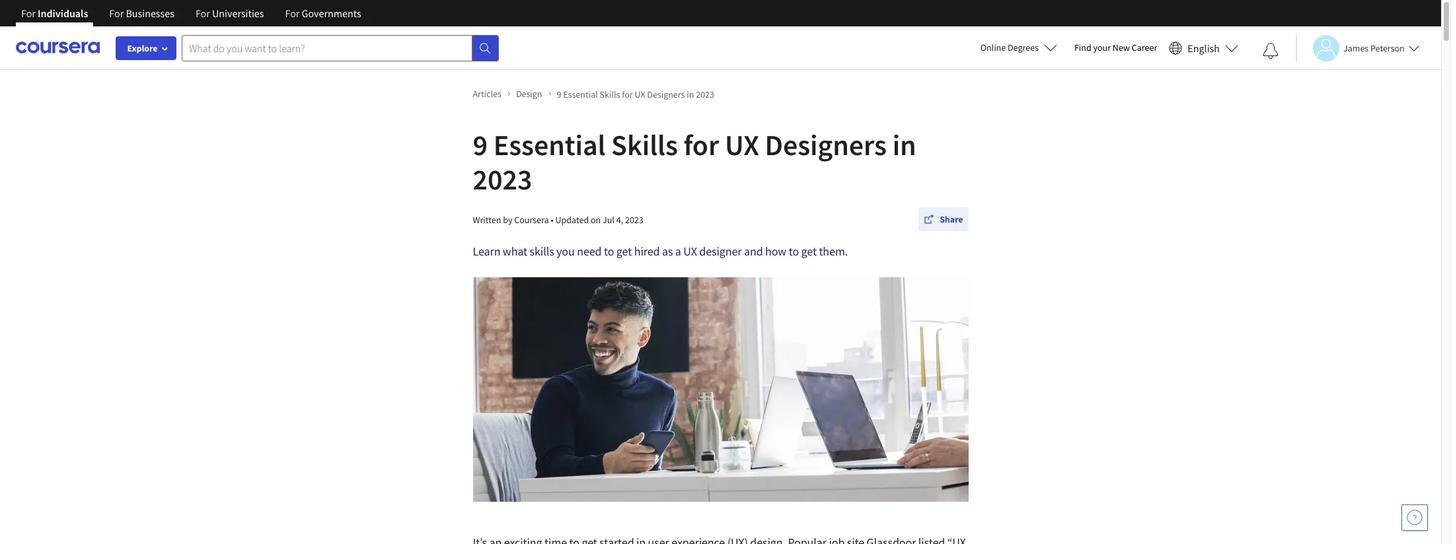Task type: locate. For each thing, give the bounding box(es) containing it.
in
[[687, 88, 694, 100], [893, 127, 917, 163]]

0 vertical spatial in
[[687, 88, 694, 100]]

designers
[[647, 88, 685, 100], [765, 127, 887, 163]]

1 vertical spatial for
[[684, 127, 719, 163]]

english
[[1188, 41, 1220, 55]]

0 vertical spatial 9 essential skills for ux designers in 2023
[[557, 88, 715, 100]]

2 get from the left
[[802, 244, 817, 259]]

online degrees
[[981, 42, 1039, 54]]

degrees
[[1008, 42, 1039, 54]]

for left individuals
[[21, 7, 36, 20]]

written by coursera • updated on jul 4, 2023
[[473, 214, 644, 226]]

0 horizontal spatial for
[[622, 88, 633, 100]]

None search field
[[182, 35, 499, 61]]

9 down articles
[[473, 127, 488, 163]]

for left businesses
[[109, 7, 124, 20]]

4 for from the left
[[285, 7, 300, 20]]

1 vertical spatial 9
[[473, 127, 488, 163]]

0 horizontal spatial ux
[[635, 88, 646, 100]]

share
[[940, 214, 964, 225]]

essential inside breadcrumbs navigation
[[563, 88, 598, 100]]

0 horizontal spatial designers
[[647, 88, 685, 100]]

•
[[551, 214, 554, 226]]

for
[[21, 7, 36, 20], [109, 7, 124, 20], [196, 7, 210, 20], [285, 7, 300, 20]]

9
[[557, 88, 562, 100], [473, 127, 488, 163]]

0 vertical spatial ux
[[635, 88, 646, 100]]

designers inside breadcrumbs navigation
[[647, 88, 685, 100]]

get left them.
[[802, 244, 817, 259]]

0 vertical spatial 9
[[557, 88, 562, 100]]

your
[[1094, 42, 1111, 54]]

jul
[[603, 214, 615, 226]]

to right 'need'
[[604, 244, 614, 259]]

what
[[503, 244, 528, 259]]

essential
[[563, 88, 598, 100], [494, 127, 606, 163]]

how
[[766, 244, 787, 259]]

individuals
[[38, 7, 88, 20]]

for for universities
[[196, 7, 210, 20]]

design link
[[516, 87, 552, 101]]

to right how
[[789, 244, 799, 259]]

0 horizontal spatial 2023
[[473, 161, 532, 198]]

show notifications image
[[1263, 43, 1279, 59]]

0 horizontal spatial in
[[687, 88, 694, 100]]

english button
[[1164, 26, 1244, 69]]

hired
[[635, 244, 660, 259]]

0 vertical spatial skills
[[600, 88, 620, 100]]

1 horizontal spatial ux
[[684, 244, 697, 259]]

1 vertical spatial essential
[[494, 127, 606, 163]]

essential down design link at the top left
[[494, 127, 606, 163]]

banner navigation
[[11, 0, 372, 36]]

learn
[[473, 244, 501, 259]]

0 vertical spatial 2023
[[696, 88, 715, 100]]

1 horizontal spatial in
[[893, 127, 917, 163]]

skills
[[600, 88, 620, 100], [612, 127, 678, 163]]

designer
[[700, 244, 742, 259]]

1 for from the left
[[21, 7, 36, 20]]

2 for from the left
[[109, 7, 124, 20]]

0 vertical spatial essential
[[563, 88, 598, 100]]

4,
[[617, 214, 624, 226]]

for
[[622, 88, 633, 100], [684, 127, 719, 163]]

2023 inside breadcrumbs navigation
[[696, 88, 715, 100]]

1 horizontal spatial for
[[684, 127, 719, 163]]

1 horizontal spatial to
[[789, 244, 799, 259]]

explore
[[127, 42, 158, 54]]

2023
[[696, 88, 715, 100], [473, 161, 532, 198], [625, 214, 644, 226]]

1 horizontal spatial get
[[802, 244, 817, 259]]

online degrees button
[[970, 33, 1068, 62]]

them.
[[819, 244, 848, 259]]

0 horizontal spatial get
[[617, 244, 632, 259]]

find
[[1075, 42, 1092, 54]]

you
[[557, 244, 575, 259]]

learn what skills you need to get hired as a ux designer and how to get them.
[[473, 244, 848, 259]]

ux
[[635, 88, 646, 100], [725, 127, 760, 163], [684, 244, 697, 259]]

9 essential skills for ux designers in 2023
[[557, 88, 715, 100], [473, 127, 917, 198]]

in inside breadcrumbs navigation
[[687, 88, 694, 100]]

on
[[591, 214, 601, 226]]

1 horizontal spatial 2023
[[625, 214, 644, 226]]

1 horizontal spatial 9
[[557, 88, 562, 100]]

0 vertical spatial designers
[[647, 88, 685, 100]]

9 right design link at the top left
[[557, 88, 562, 100]]

skills inside breadcrumbs navigation
[[600, 88, 620, 100]]

to
[[604, 244, 614, 259], [789, 244, 799, 259]]

universities
[[212, 7, 264, 20]]

1 horizontal spatial designers
[[765, 127, 887, 163]]

skills
[[530, 244, 554, 259]]

coursera image
[[16, 37, 100, 58]]

2 horizontal spatial 2023
[[696, 88, 715, 100]]

2 vertical spatial ux
[[684, 244, 697, 259]]

for left "universities"
[[196, 7, 210, 20]]

2 horizontal spatial ux
[[725, 127, 760, 163]]

0 horizontal spatial 9
[[473, 127, 488, 163]]

get left hired
[[617, 244, 632, 259]]

written
[[473, 214, 501, 226]]

governments
[[302, 7, 361, 20]]

get
[[617, 244, 632, 259], [802, 244, 817, 259]]

for universities
[[196, 7, 264, 20]]

need
[[577, 244, 602, 259]]

share button
[[919, 208, 969, 231], [919, 208, 969, 231]]

for left governments
[[285, 7, 300, 20]]

0 vertical spatial for
[[622, 88, 633, 100]]

1 vertical spatial ux
[[725, 127, 760, 163]]

essential right design link at the top left
[[563, 88, 598, 100]]

design
[[516, 88, 542, 100]]

3 for from the left
[[196, 7, 210, 20]]

online
[[981, 42, 1006, 54]]

0 horizontal spatial to
[[604, 244, 614, 259]]



Task type: vqa. For each thing, say whether or not it's contained in the screenshot.
Coursera
yes



Task type: describe. For each thing, give the bounding box(es) containing it.
[featured image] a smiling ux designer works on his phone and laptop in a brightly lit startup office image
[[473, 278, 969, 502]]

What do you want to learn? text field
[[182, 35, 473, 61]]

9 inside breadcrumbs navigation
[[557, 88, 562, 100]]

james peterson
[[1344, 42, 1405, 54]]

as
[[662, 244, 673, 259]]

2 vertical spatial 2023
[[625, 214, 644, 226]]

for for businesses
[[109, 7, 124, 20]]

career
[[1132, 42, 1158, 54]]

for inside breadcrumbs navigation
[[622, 88, 633, 100]]

9 essential skills for ux designers in 2023 inside breadcrumbs navigation
[[557, 88, 715, 100]]

9 inside 9 essential skills for ux designers in 2023
[[473, 127, 488, 163]]

for governments
[[285, 7, 361, 20]]

businesses
[[126, 7, 175, 20]]

find your new career link
[[1068, 40, 1164, 56]]

articles link
[[473, 87, 511, 101]]

1 get from the left
[[617, 244, 632, 259]]

explore button
[[116, 36, 177, 60]]

for for governments
[[285, 7, 300, 20]]

1 vertical spatial 9 essential skills for ux designers in 2023
[[473, 127, 917, 198]]

1 vertical spatial skills
[[612, 127, 678, 163]]

new
[[1113, 42, 1131, 54]]

1 vertical spatial in
[[893, 127, 917, 163]]

1 vertical spatial 2023
[[473, 161, 532, 198]]

peterson
[[1371, 42, 1405, 54]]

james
[[1344, 42, 1369, 54]]

updated
[[556, 214, 589, 226]]

coursera
[[515, 214, 549, 226]]

1 vertical spatial designers
[[765, 127, 887, 163]]

help center image
[[1408, 510, 1423, 526]]

for businesses
[[109, 7, 175, 20]]

by
[[503, 214, 513, 226]]

1 to from the left
[[604, 244, 614, 259]]

breadcrumbs navigation
[[470, 84, 972, 104]]

find your new career
[[1075, 42, 1158, 54]]

and
[[744, 244, 763, 259]]

a
[[676, 244, 682, 259]]

2 to from the left
[[789, 244, 799, 259]]

james peterson button
[[1297, 35, 1420, 61]]

for for individuals
[[21, 7, 36, 20]]

articles
[[473, 88, 502, 100]]

for individuals
[[21, 7, 88, 20]]

ux inside breadcrumbs navigation
[[635, 88, 646, 100]]



